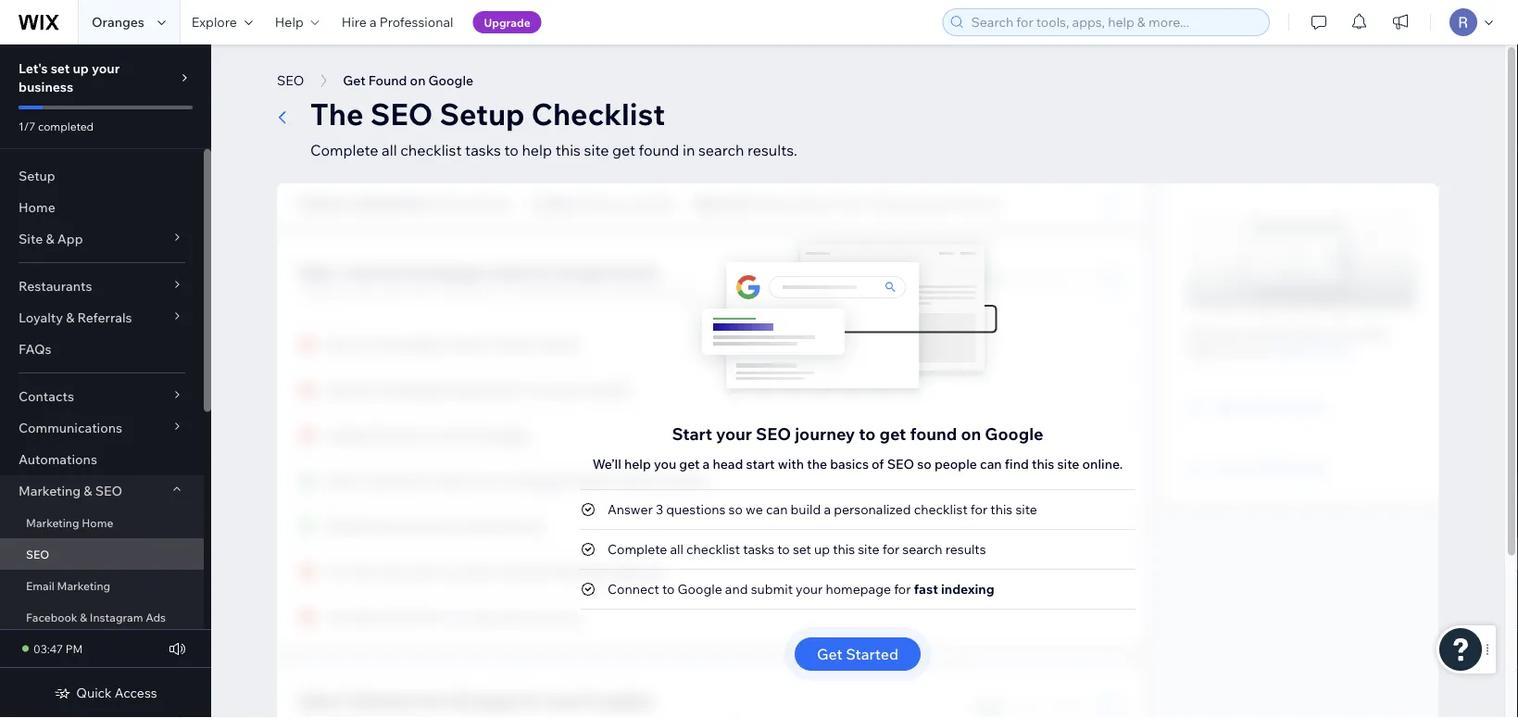 Task type: vqa. For each thing, say whether or not it's contained in the screenshot.
Company ID
no



Task type: describe. For each thing, give the bounding box(es) containing it.
get right you on the bottom of page
[[680, 456, 700, 472]]

pm
[[66, 642, 83, 656]]

2 business from the left
[[434, 196, 480, 210]]

setup inside the sidebar element
[[19, 168, 55, 184]]

automations
[[19, 451, 97, 468]]

03:47
[[33, 642, 63, 656]]

start
[[746, 456, 775, 472]]

expert
[[1291, 461, 1330, 477]]

homepage inside step 1: get the homepage ready for google search help get this site found online by completing these essential tasks.
[[407, 263, 483, 282]]

to inside the seo setup checklist complete all checklist tasks to help this site get found in search results.
[[505, 141, 519, 159]]

the right with
[[807, 456, 828, 472]]

watch video
[[1276, 342, 1353, 358]]

site & app
[[19, 231, 83, 247]]

checklist inside the seo setup checklist complete all checklist tasks to help this site get found in search results.
[[532, 95, 665, 133]]

1 name from the left
[[398, 196, 429, 210]]

home link
[[0, 192, 204, 223]]

quick access
[[76, 685, 157, 701]]

tasks inside the seo setup checklist complete all checklist tasks to help this site get found in search results.
[[465, 141, 501, 159]]

search inside step 1: get the homepage ready for google search help get this site found online by completing these essential tasks.
[[610, 263, 659, 282]]

2
[[995, 196, 1001, 210]]

connect
[[608, 581, 660, 597]]

personalized
[[834, 501, 911, 518]]

help inside the seo setup checklist complete all checklist tasks to help this site get found in search results.
[[522, 141, 552, 159]]

results.
[[748, 141, 798, 159]]

results
[[946, 541, 987, 557]]

upgrade button
[[473, 11, 542, 33]]

or
[[349, 196, 361, 210]]

loyalty & referrals
[[19, 310, 132, 326]]

and
[[725, 581, 748, 597]]

checklist inside see how the seo setup checklist helps this site.
[[1335, 325, 1391, 341]]

1 horizontal spatial tasks
[[743, 541, 775, 557]]

seo inside 'link'
[[26, 547, 49, 561]]

email marketing
[[26, 579, 110, 593]]

hire a professional link
[[331, 0, 465, 44]]

step 1: get the homepage ready for google search heading
[[299, 261, 700, 284]]

: for keywords
[[747, 196, 750, 210]]

learning
[[1245, 398, 1299, 415]]

communications button
[[0, 412, 204, 444]]

Search for tools, apps, help & more... field
[[966, 9, 1264, 35]]

build
[[791, 501, 821, 518]]

engines
[[597, 691, 653, 710]]

1 horizontal spatial so
[[918, 456, 932, 472]]

03:47 pm
[[33, 642, 83, 656]]

watch video link
[[1276, 342, 1353, 359]]

site.
[[1248, 342, 1273, 358]]

pages
[[476, 691, 519, 710]]

location : business location
[[531, 196, 676, 210]]

ads
[[146, 610, 166, 624]]

1 vertical spatial can
[[766, 501, 788, 518]]

2 horizontal spatial a
[[824, 501, 831, 518]]

1/7 completed
[[19, 119, 94, 133]]

seo right of
[[887, 456, 915, 472]]

1 vertical spatial set
[[793, 541, 812, 557]]

2 horizontal spatial search
[[928, 196, 964, 210]]

answer
[[608, 501, 653, 518]]

let's
[[19, 60, 48, 76]]

you
[[654, 456, 677, 472]]

optimize
[[352, 691, 417, 710]]

1 vertical spatial so
[[729, 501, 743, 518]]

2 horizontal spatial search
[[903, 541, 943, 557]]

we'll
[[593, 456, 622, 472]]

1 horizontal spatial checklist
[[687, 541, 740, 557]]

online.
[[1083, 456, 1123, 472]]

& for site
[[46, 231, 54, 247]]

site & app button
[[0, 223, 204, 255]]

seo link
[[0, 538, 204, 570]]

site
[[19, 231, 43, 247]]

seo inside the seo setup checklist complete all checklist tasks to help this site get found in search results.
[[370, 95, 433, 133]]

5 business from the left
[[879, 196, 925, 210]]

fast
[[914, 581, 939, 597]]

1:12 button
[[1188, 211, 1417, 309]]

get started
[[817, 645, 899, 664]]

indexing
[[941, 581, 995, 597]]

get for get started
[[817, 645, 843, 664]]

oranges
[[92, 14, 144, 30]]

we
[[746, 501, 763, 518]]

these
[[571, 284, 605, 300]]

restaurants
[[19, 278, 92, 294]]

2 vertical spatial marketing
[[57, 579, 110, 593]]

1 vertical spatial on
[[961, 423, 982, 444]]

get inside the seo setup checklist complete all checklist tasks to help this site get found in search results.
[[613, 141, 636, 159]]

google inside step 1: get the homepage ready for google search help get this site found online by completing these essential tasks.
[[554, 263, 606, 282]]

of
[[872, 456, 885, 472]]

an
[[1243, 461, 1258, 477]]

& for loyalty
[[66, 310, 74, 326]]

0 vertical spatial can
[[981, 456, 1002, 472]]

help button
[[264, 0, 331, 44]]

hire for hire an seo expert
[[1215, 461, 1240, 477]]

email
[[26, 579, 55, 593]]

hire an seo expert
[[1215, 461, 1330, 477]]

3
[[656, 501, 664, 518]]

this inside see how the seo setup checklist helps this site.
[[1223, 342, 1245, 358]]

1 vertical spatial all
[[670, 541, 684, 557]]

found for the
[[404, 284, 439, 300]]

setup link
[[0, 160, 204, 192]]

& for marketing
[[84, 483, 92, 499]]

1 horizontal spatial search
[[801, 196, 837, 210]]

get inside step 1: get the homepage ready for google search help get this site found online by completing these essential tasks.
[[351, 263, 377, 282]]

4 business from the left
[[752, 196, 798, 210]]

restaurants button
[[0, 271, 204, 302]]

communications
[[19, 420, 122, 436]]

1 vertical spatial a
[[703, 456, 710, 472]]

1:
[[336, 263, 348, 282]]

facebook & instagram ads link
[[0, 601, 204, 633]]

1 vertical spatial help
[[625, 456, 651, 472]]

automations link
[[0, 444, 204, 475]]

your inside let's set up your business
[[92, 60, 120, 76]]

hub
[[1302, 398, 1327, 415]]

professional
[[380, 14, 454, 30]]

2/7
[[1058, 274, 1075, 288]]

seo left the learning on the right bottom
[[1215, 398, 1243, 415]]

start your seo journey to get found on google
[[672, 423, 1044, 444]]

2 location from the left
[[631, 196, 676, 210]]

google left and
[[678, 581, 723, 597]]

get started button
[[795, 638, 921, 671]]

see
[[1188, 325, 1211, 341]]

2 horizontal spatial checklist
[[914, 501, 968, 518]]

site inside step 1: get the homepage ready for google search help get this site found online by completing these essential tasks.
[[379, 284, 401, 300]]

for inside heading
[[523, 691, 543, 710]]

questions
[[666, 501, 726, 518]]

business or brand name : business name
[[299, 196, 514, 210]]

1/7
[[19, 119, 35, 133]]

1 horizontal spatial homepage
[[826, 581, 892, 597]]

this inside the seo setup checklist complete all checklist tasks to help this site get found in search results.
[[556, 141, 581, 159]]

site down 'find'
[[1016, 501, 1038, 518]]

video
[[1318, 342, 1353, 358]]

contacts button
[[0, 381, 204, 412]]

found
[[369, 72, 407, 88]]

seo button
[[268, 67, 314, 95]]

marketing for marketing home
[[26, 516, 79, 530]]

1,
[[869, 196, 877, 210]]



Task type: locate. For each thing, give the bounding box(es) containing it.
1 vertical spatial get
[[351, 263, 377, 282]]

marketing home
[[26, 516, 113, 530]]

2 vertical spatial search
[[547, 691, 594, 710]]

marketing & seo
[[19, 483, 122, 499]]

hire right help button on the top of the page
[[342, 14, 367, 30]]

the inside step 1: get the homepage ready for google search help get this site found online by completing these essential tasks.
[[380, 263, 404, 282]]

found for checklist
[[639, 141, 680, 159]]

quick access button
[[54, 685, 157, 702]]

2 : from the left
[[578, 196, 580, 210]]

get left found
[[343, 72, 366, 88]]

let's set up your business
[[19, 60, 120, 95]]

2 vertical spatial setup
[[1295, 325, 1332, 341]]

2 vertical spatial a
[[824, 501, 831, 518]]

to
[[505, 141, 519, 159], [859, 423, 876, 444], [778, 541, 790, 557], [663, 581, 675, 597]]

checklist
[[401, 141, 462, 159], [914, 501, 968, 518], [687, 541, 740, 557]]

checklist inside the seo setup checklist complete all checklist tasks to help this site get found in search results.
[[401, 141, 462, 159]]

2 vertical spatial your
[[796, 581, 823, 597]]

search
[[699, 141, 745, 159], [903, 541, 943, 557], [547, 691, 594, 710]]

a left professional
[[370, 14, 377, 30]]

: right the brand
[[429, 196, 431, 210]]

setup down "1/7"
[[19, 168, 55, 184]]

step
[[299, 263, 333, 282], [299, 691, 333, 710]]

site inside the seo setup checklist complete all checklist tasks to help this site get found in search results.
[[584, 141, 609, 159]]

0 vertical spatial so
[[918, 456, 932, 472]]

site left online.
[[1058, 456, 1080, 472]]

brand
[[363, 196, 395, 210]]

for
[[530, 263, 551, 282], [971, 501, 988, 518], [883, 541, 900, 557], [894, 581, 911, 597], [523, 691, 543, 710]]

0 horizontal spatial tasks
[[465, 141, 501, 159]]

search inside the seo setup checklist complete all checklist tasks to help this site get found in search results.
[[699, 141, 745, 159]]

hire for hire a professional
[[342, 14, 367, 30]]

0 horizontal spatial search
[[610, 263, 659, 282]]

the up site.
[[1242, 325, 1262, 341]]

instagram
[[90, 610, 143, 624]]

1 horizontal spatial term
[[966, 196, 993, 210]]

3 business from the left
[[583, 196, 629, 210]]

0 vertical spatial a
[[370, 14, 377, 30]]

0 vertical spatial home
[[19, 199, 55, 215]]

in
[[683, 141, 695, 159]]

seo down help button on the top of the page
[[277, 72, 304, 88]]

the right 1:
[[380, 263, 404, 282]]

: down the seo setup checklist complete all checklist tasks to help this site get found in search results.
[[578, 196, 580, 210]]

0 horizontal spatial up
[[73, 60, 89, 76]]

step for step 1: get the homepage ready for google search help get this site found online by completing these essential tasks.
[[299, 263, 333, 282]]

hire a professional
[[342, 14, 454, 30]]

google right found
[[429, 72, 474, 88]]

0 horizontal spatial home
[[19, 199, 55, 215]]

0 horizontal spatial your
[[92, 60, 120, 76]]

complete down the
[[310, 141, 378, 159]]

2 step from the top
[[299, 691, 333, 710]]

1 vertical spatial found
[[404, 284, 439, 300]]

0 vertical spatial hire
[[342, 14, 367, 30]]

complete
[[310, 141, 378, 159], [608, 541, 667, 557]]

get
[[613, 141, 636, 159], [331, 284, 351, 300], [880, 423, 907, 444], [680, 456, 700, 472]]

contacts
[[19, 388, 74, 405]]

step 2: optimize the site pages for search engines heading
[[299, 689, 753, 712]]

0 horizontal spatial a
[[370, 14, 377, 30]]

1 horizontal spatial hire
[[1215, 461, 1240, 477]]

set up connect to google and submit your homepage for fast indexing
[[793, 541, 812, 557]]

hire
[[342, 14, 367, 30], [1215, 461, 1240, 477]]

name up the step 1: get the homepage ready for google search heading
[[483, 196, 514, 210]]

2:
[[336, 691, 349, 710]]

0 vertical spatial help
[[522, 141, 552, 159]]

step 1: get the homepage ready for google search help get this site found online by completing these essential tasks.
[[299, 263, 700, 300]]

google up 'find'
[[985, 423, 1044, 444]]

upgrade
[[484, 15, 531, 29]]

your right the submit
[[796, 581, 823, 597]]

1 vertical spatial complete
[[608, 541, 667, 557]]

& for facebook
[[80, 610, 87, 624]]

1 vertical spatial up
[[815, 541, 830, 557]]

1 horizontal spatial help
[[625, 456, 651, 472]]

on
[[410, 72, 426, 88], [961, 423, 982, 444]]

7/19
[[1053, 702, 1075, 716]]

step 2: optimize the site pages for search engines
[[299, 691, 653, 710]]

0 horizontal spatial hire
[[342, 14, 367, 30]]

marketing inside dropdown button
[[19, 483, 81, 499]]

checklist
[[532, 95, 665, 133], [1335, 325, 1391, 341]]

search left 1,
[[801, 196, 837, 210]]

this up location : business location
[[556, 141, 581, 159]]

your down oranges
[[92, 60, 120, 76]]

1 : from the left
[[429, 196, 431, 210]]

0 horizontal spatial on
[[410, 72, 426, 88]]

1 vertical spatial search
[[903, 541, 943, 557]]

1 vertical spatial tasks
[[743, 541, 775, 557]]

the
[[380, 263, 404, 282], [1242, 325, 1262, 341], [807, 456, 828, 472], [420, 691, 443, 710]]

search left 2
[[928, 196, 964, 210]]

all inside the seo setup checklist complete all checklist tasks to help this site get found in search results.
[[382, 141, 397, 159]]

1 vertical spatial checklist
[[914, 501, 968, 518]]

& right facebook
[[80, 610, 87, 624]]

1 horizontal spatial can
[[981, 456, 1002, 472]]

marketing for marketing & seo
[[19, 483, 81, 499]]

2 horizontal spatial setup
[[1295, 325, 1332, 341]]

explore
[[192, 14, 237, 30]]

term
[[840, 196, 866, 210], [966, 196, 993, 210]]

0 vertical spatial all
[[382, 141, 397, 159]]

2 vertical spatial checklist
[[687, 541, 740, 557]]

get found on google
[[343, 72, 474, 88]]

0 horizontal spatial setup
[[19, 168, 55, 184]]

0 horizontal spatial complete
[[310, 141, 378, 159]]

1 horizontal spatial your
[[716, 423, 753, 444]]

ready
[[486, 263, 527, 282]]

essential
[[608, 284, 662, 300]]

this right 'find'
[[1032, 456, 1055, 472]]

started
[[846, 645, 899, 664]]

0 vertical spatial checklist
[[532, 95, 665, 133]]

the
[[310, 95, 364, 133]]

for inside step 1: get the homepage ready for google search help get this site found online by completing these essential tasks.
[[530, 263, 551, 282]]

this inside step 1: get the homepage ready for google search help get this site found online by completing these essential tasks.
[[354, 284, 376, 300]]

0 horizontal spatial checklist
[[401, 141, 462, 159]]

for down personalized
[[883, 541, 900, 557]]

tasks
[[465, 141, 501, 159], [743, 541, 775, 557]]

2 horizontal spatial :
[[747, 196, 750, 210]]

get inside 'button'
[[343, 72, 366, 88]]

seo right an
[[1261, 461, 1288, 477]]

for left fast
[[894, 581, 911, 597]]

for right pages
[[523, 691, 543, 710]]

homepage up online
[[407, 263, 483, 282]]

found up people
[[910, 423, 958, 444]]

loyalty & referrals button
[[0, 302, 204, 334]]

0 vertical spatial marketing
[[19, 483, 81, 499]]

0 vertical spatial step
[[299, 263, 333, 282]]

help left you on the bottom of page
[[625, 456, 651, 472]]

1 vertical spatial checklist
[[1335, 325, 1391, 341]]

can right we
[[766, 501, 788, 518]]

2 term from the left
[[966, 196, 993, 210]]

0 vertical spatial checklist
[[401, 141, 462, 159]]

1 vertical spatial setup
[[19, 168, 55, 184]]

search up essential at top left
[[610, 263, 659, 282]]

get for get found on google
[[343, 72, 366, 88]]

1 step from the top
[[299, 263, 333, 282]]

1 horizontal spatial name
[[483, 196, 514, 210]]

seo up email
[[26, 547, 49, 561]]

1 horizontal spatial a
[[703, 456, 710, 472]]

1 location from the left
[[531, 196, 578, 210]]

0 vertical spatial up
[[73, 60, 89, 76]]

keywords
[[694, 196, 747, 210]]

location down the seo setup checklist complete all checklist tasks to help this site get found in search results.
[[531, 196, 578, 210]]

1 vertical spatial help
[[299, 284, 328, 300]]

step inside heading
[[299, 691, 333, 710]]

0 vertical spatial homepage
[[407, 263, 483, 282]]

name right the brand
[[398, 196, 429, 210]]

& right loyalty
[[66, 310, 74, 326]]

1 term from the left
[[840, 196, 866, 210]]

seo learning hub link
[[1215, 398, 1327, 415]]

your up head
[[716, 423, 753, 444]]

0 vertical spatial setup
[[440, 95, 525, 133]]

1 vertical spatial step
[[299, 691, 333, 710]]

setup up watch video
[[1295, 325, 1332, 341]]

checklist up results
[[914, 501, 968, 518]]

on inside 'button'
[[410, 72, 426, 88]]

google inside 'button'
[[429, 72, 474, 88]]

a inside hire a professional link
[[370, 14, 377, 30]]

business right 1,
[[879, 196, 925, 210]]

so left people
[[918, 456, 932, 472]]

on up people
[[961, 423, 982, 444]]

home
[[19, 199, 55, 215], [82, 516, 113, 530]]

1 horizontal spatial up
[[815, 541, 830, 557]]

0 horizontal spatial location
[[531, 196, 578, 210]]

so left we
[[729, 501, 743, 518]]

see how the seo setup checklist helps this site.
[[1188, 325, 1391, 358]]

2 horizontal spatial found
[[910, 423, 958, 444]]

get up of
[[880, 423, 907, 444]]

name
[[398, 196, 429, 210], [483, 196, 514, 210]]

get up location : business location
[[613, 141, 636, 159]]

site left pages
[[447, 691, 473, 710]]

1 horizontal spatial home
[[82, 516, 113, 530]]

step for step 2: optimize the site pages for search engines
[[299, 691, 333, 710]]

up inside let's set up your business
[[73, 60, 89, 76]]

1 horizontal spatial search
[[699, 141, 745, 159]]

all down questions
[[670, 541, 684, 557]]

app
[[57, 231, 83, 247]]

ic google image
[[450, 609, 580, 626]]

location
[[531, 196, 578, 210], [631, 196, 676, 210]]

& inside popup button
[[46, 231, 54, 247]]

helps
[[1188, 342, 1220, 358]]

0 horizontal spatial name
[[398, 196, 429, 210]]

facebook & instagram ads
[[26, 610, 166, 624]]

complete all checklist tasks to set up this site for search results
[[608, 541, 987, 557]]

email marketing link
[[0, 570, 204, 601]]

this down 'find'
[[991, 501, 1013, 518]]

tasks.
[[665, 284, 700, 300]]

this down answer 3 questions so we can build a personalized checklist for this site
[[833, 541, 855, 557]]

0 vertical spatial on
[[410, 72, 426, 88]]

checklist up video
[[1335, 325, 1391, 341]]

set inside let's set up your business
[[51, 60, 70, 76]]

0 vertical spatial search
[[699, 141, 745, 159]]

set up business
[[51, 60, 70, 76]]

term left 1,
[[840, 196, 866, 210]]

journey
[[795, 423, 856, 444]]

up up business
[[73, 60, 89, 76]]

marketing & seo button
[[0, 475, 204, 507]]

0 vertical spatial set
[[51, 60, 70, 76]]

business down results.
[[752, 196, 798, 210]]

this
[[556, 141, 581, 159], [354, 284, 376, 300], [1223, 342, 1245, 358], [1032, 456, 1055, 472], [991, 501, 1013, 518], [833, 541, 855, 557]]

help
[[522, 141, 552, 159], [625, 456, 651, 472]]

found inside the seo setup checklist complete all checklist tasks to help this site get found in search results.
[[639, 141, 680, 159]]

1 vertical spatial hire
[[1215, 461, 1240, 477]]

seo up start
[[756, 423, 791, 444]]

found
[[639, 141, 680, 159], [404, 284, 439, 300], [910, 423, 958, 444]]

0 horizontal spatial checklist
[[532, 95, 665, 133]]

0 horizontal spatial all
[[382, 141, 397, 159]]

the seo setup checklist complete all checklist tasks to help this site get found in search results.
[[310, 95, 798, 159]]

& down "automations" link
[[84, 483, 92, 499]]

get left the started
[[817, 645, 843, 664]]

marketing up facebook & instagram ads
[[57, 579, 110, 593]]

search left engines
[[547, 691, 594, 710]]

help inside button
[[275, 14, 304, 30]]

site inside heading
[[447, 691, 473, 710]]

people
[[935, 456, 978, 472]]

checklist up business or brand name : business name
[[401, 141, 462, 159]]

access
[[115, 685, 157, 701]]

1 vertical spatial marketing
[[26, 516, 79, 530]]

head
[[713, 456, 744, 472]]

0 horizontal spatial term
[[840, 196, 866, 210]]

term left 2
[[966, 196, 993, 210]]

seo down 'get found on google' 'button'
[[370, 95, 433, 133]]

this down how in the right of the page
[[1223, 342, 1245, 358]]

for up results
[[971, 501, 988, 518]]

business up these
[[583, 196, 629, 210]]

1 horizontal spatial setup
[[440, 95, 525, 133]]

this down or
[[354, 284, 376, 300]]

online
[[442, 284, 479, 300]]

setup down 'get found on google' 'button'
[[440, 95, 525, 133]]

submit
[[751, 581, 793, 597]]

site
[[584, 141, 609, 159], [379, 284, 401, 300], [1058, 456, 1080, 472], [1016, 501, 1038, 518], [858, 541, 880, 557], [447, 691, 473, 710]]

business right the brand
[[434, 196, 480, 210]]

hire an seo expert link
[[1215, 461, 1330, 477]]

get right 1:
[[351, 263, 377, 282]]

home down 'marketing & seo' dropdown button
[[82, 516, 113, 530]]

the inside heading
[[420, 691, 443, 710]]

0 horizontal spatial help
[[522, 141, 552, 159]]

all up the brand
[[382, 141, 397, 159]]

seo inside button
[[277, 72, 304, 88]]

0 vertical spatial complete
[[310, 141, 378, 159]]

found inside step 1: get the homepage ready for google search help get this site found online by completing these essential tasks.
[[404, 284, 439, 300]]

faqs
[[19, 341, 51, 357]]

checklist down questions
[[687, 541, 740, 557]]

faqs link
[[0, 334, 204, 365]]

checklist up location : business location
[[532, 95, 665, 133]]

home up site
[[19, 199, 55, 215]]

0 horizontal spatial set
[[51, 60, 70, 76]]

hire inside hire a professional link
[[342, 14, 367, 30]]

1 vertical spatial home
[[82, 516, 113, 530]]

business left or
[[299, 196, 347, 210]]

how
[[1214, 325, 1239, 341]]

1 horizontal spatial location
[[631, 196, 676, 210]]

seo inside see how the seo setup checklist helps this site.
[[1265, 325, 1292, 341]]

your
[[92, 60, 120, 76], [716, 423, 753, 444], [796, 581, 823, 597]]

help up location : business location
[[522, 141, 552, 159]]

2 vertical spatial found
[[910, 423, 958, 444]]

homepage up get started popup button
[[826, 581, 892, 597]]

business
[[19, 79, 73, 95]]

marketing down automations
[[19, 483, 81, 499]]

1 horizontal spatial complete
[[608, 541, 667, 557]]

0 vertical spatial get
[[343, 72, 366, 88]]

for up completing on the top of page
[[530, 263, 551, 282]]

search up fast
[[903, 541, 943, 557]]

site left online
[[379, 284, 401, 300]]

complete inside the seo setup checklist complete all checklist tasks to help this site get found in search results.
[[310, 141, 378, 159]]

found left online
[[404, 284, 439, 300]]

so
[[918, 456, 932, 472], [729, 501, 743, 518]]

marketing home link
[[0, 507, 204, 538]]

on right found
[[410, 72, 426, 88]]

0 vertical spatial tasks
[[465, 141, 501, 159]]

0 horizontal spatial :
[[429, 196, 431, 210]]

get inside step 1: get the homepage ready for google search help get this site found online by completing these essential tasks.
[[331, 284, 351, 300]]

: down results.
[[747, 196, 750, 210]]

up down answer 3 questions so we can build a personalized checklist for this site
[[815, 541, 830, 557]]

step left 1:
[[299, 263, 333, 282]]

google up these
[[554, 263, 606, 282]]

step inside step 1: get the homepage ready for google search help get this site found online by completing these essential tasks.
[[299, 263, 333, 282]]

the right optimize
[[420, 691, 443, 710]]

sidebar element
[[0, 44, 211, 718]]

site down personalized
[[858, 541, 880, 557]]

seo inside dropdown button
[[95, 483, 122, 499]]

0 vertical spatial help
[[275, 14, 304, 30]]

2 name from the left
[[483, 196, 514, 210]]

answer 3 questions so we can build a personalized checklist for this site
[[608, 501, 1038, 518]]

1 vertical spatial homepage
[[826, 581, 892, 597]]

keywords : business search term 1, business search term 2
[[694, 196, 1001, 210]]

get down 1:
[[331, 284, 351, 300]]

0 horizontal spatial homepage
[[407, 263, 483, 282]]

location left keywords
[[631, 196, 676, 210]]

3 : from the left
[[747, 196, 750, 210]]

2 horizontal spatial your
[[796, 581, 823, 597]]

1 business from the left
[[299, 196, 347, 210]]

by
[[482, 284, 497, 300]]

a left head
[[703, 456, 710, 472]]

0 horizontal spatial so
[[729, 501, 743, 518]]

get inside popup button
[[817, 645, 843, 664]]

: for location
[[578, 196, 580, 210]]

& right site
[[46, 231, 54, 247]]

setup inside the seo setup checklist complete all checklist tasks to help this site get found in search results.
[[440, 95, 525, 133]]

search inside step 2: optimize the site pages for search engines heading
[[547, 691, 594, 710]]

the inside see how the seo setup checklist helps this site.
[[1242, 325, 1262, 341]]

seo up watch
[[1265, 325, 1292, 341]]

connect to google and submit your homepage for fast indexing
[[608, 581, 995, 597]]

hire left an
[[1215, 461, 1240, 477]]

0 horizontal spatial can
[[766, 501, 788, 518]]

1 horizontal spatial set
[[793, 541, 812, 557]]

seo
[[277, 72, 304, 88], [370, 95, 433, 133], [1265, 325, 1292, 341], [1215, 398, 1243, 415], [756, 423, 791, 444], [887, 456, 915, 472], [1261, 461, 1288, 477], [95, 483, 122, 499], [26, 547, 49, 561]]

help inside step 1: get the homepage ready for google search help get this site found online by completing these essential tasks.
[[299, 284, 328, 300]]

setup inside see how the seo setup checklist helps this site.
[[1295, 325, 1332, 341]]

0 vertical spatial your
[[92, 60, 120, 76]]

1 horizontal spatial checklist
[[1335, 325, 1391, 341]]

complete up connect at the bottom
[[608, 541, 667, 557]]



